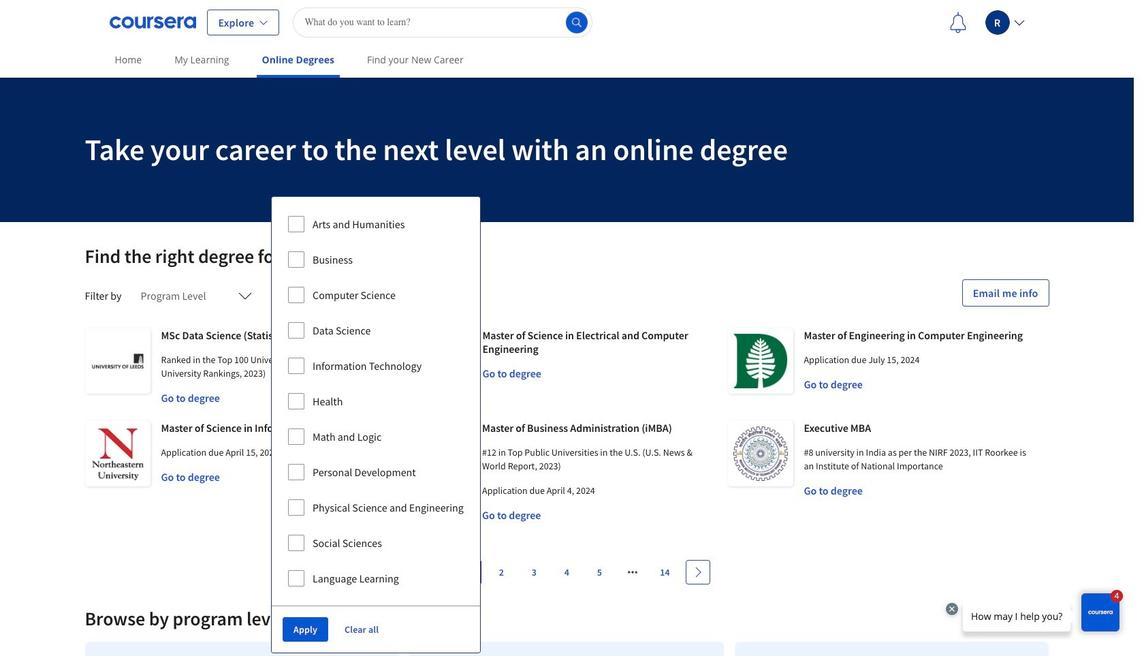 Task type: describe. For each thing, give the bounding box(es) containing it.
dartmouth college image
[[728, 328, 793, 394]]

northeastern university image
[[85, 421, 150, 487]]

options list list box
[[272, 197, 480, 606]]

university of utah image
[[406, 328, 472, 394]]

university of leeds image
[[85, 328, 150, 394]]

coursera image
[[109, 11, 196, 33]]



Task type: locate. For each thing, give the bounding box(es) containing it.
iit roorkee image
[[728, 421, 793, 487]]

go to next page image
[[693, 567, 704, 578]]

list
[[79, 636, 1055, 656]]

university of illinois at urbana-champaign image
[[406, 421, 472, 487]]

None search field
[[293, 7, 593, 37]]

actions toolbar
[[272, 606, 480, 653]]



Task type: vqa. For each thing, say whether or not it's contained in the screenshot.
the help center image
no



